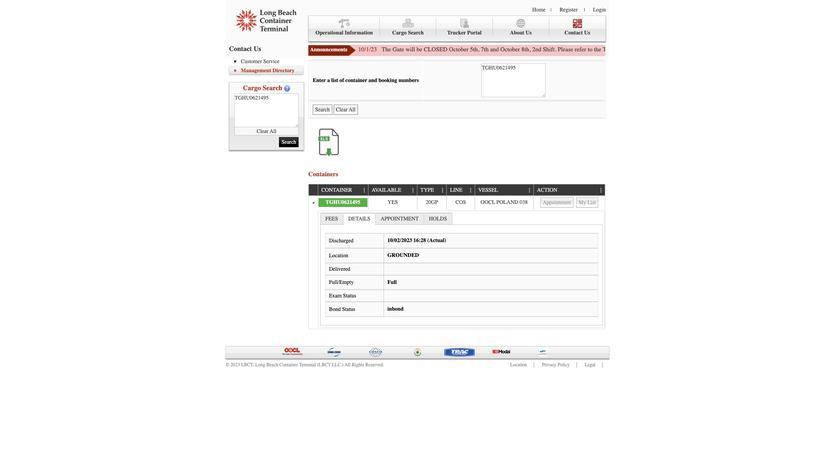 Task type: vqa. For each thing, say whether or not it's contained in the screenshot.
Hours of Operation ->
no



Task type: locate. For each thing, give the bounding box(es) containing it.
0 horizontal spatial contact us
[[229, 45, 261, 53]]

edit column settings image inside line column header
[[469, 188, 474, 193]]

0 vertical spatial cargo
[[393, 30, 407, 36]]

contact up refer
[[565, 30, 583, 36]]

of
[[340, 77, 344, 83]]

None submit
[[313, 105, 332, 115], [279, 137, 299, 147], [313, 105, 332, 115], [279, 137, 299, 147]]

edit column settings image for type
[[440, 188, 446, 193]]

october
[[449, 46, 469, 53], [501, 46, 520, 53]]

contact
[[565, 30, 583, 36], [229, 45, 252, 53]]

edit column settings image
[[411, 188, 416, 193], [440, 188, 446, 193], [527, 188, 533, 193], [599, 188, 604, 193]]

1 horizontal spatial search
[[408, 30, 424, 36]]

vessel link
[[479, 185, 502, 195]]

location left privacy
[[511, 362, 527, 368]]

038
[[520, 199, 528, 205]]

search inside menu bar
[[408, 30, 424, 36]]

exam status
[[329, 293, 357, 299]]

cargo down management
[[243, 84, 261, 92]]

1 horizontal spatial all
[[345, 362, 351, 368]]

status for exam status
[[343, 293, 357, 299]]

vessel column header
[[475, 185, 534, 196]]

None button
[[334, 105, 358, 115], [541, 197, 574, 208], [577, 197, 599, 208], [334, 105, 358, 115], [541, 197, 574, 208], [577, 197, 599, 208]]

october left 8th,
[[501, 46, 520, 53]]

menu bar containing operational information
[[309, 16, 606, 42]]

status right bond
[[342, 306, 356, 312]]

truck
[[603, 46, 618, 53]]

edit column settings image
[[362, 188, 367, 193], [469, 188, 474, 193]]

holds tab
[[424, 213, 453, 224]]

location inside tab list
[[329, 252, 349, 259]]

privacy
[[543, 362, 557, 368]]

2 row from the top
[[309, 196, 605, 209]]

gate right the
[[393, 46, 404, 53]]

20gp
[[426, 199, 438, 205]]

for right page
[[673, 46, 680, 53]]

tab list
[[319, 211, 605, 327]]

line column header
[[447, 185, 475, 196]]

holds
[[429, 216, 447, 222]]

action link
[[537, 185, 561, 195]]

gate
[[700, 46, 710, 53]]

tghu0621495
[[326, 199, 361, 205]]

0 vertical spatial location
[[329, 252, 349, 259]]

container link
[[322, 185, 356, 195]]

line link
[[450, 185, 466, 195]]

about us
[[510, 30, 532, 36]]

1 horizontal spatial the
[[737, 46, 745, 53]]

0 vertical spatial contact us
[[565, 30, 591, 36]]

management directory link
[[234, 68, 304, 74]]

2 gate from the left
[[619, 46, 631, 53]]

row down line
[[309, 196, 605, 209]]

0 horizontal spatial edit column settings image
[[362, 188, 367, 193]]

available link
[[372, 185, 405, 195]]

0 horizontal spatial |
[[551, 7, 552, 13]]

shift.
[[543, 46, 557, 53]]

1 edit column settings image from the left
[[411, 188, 416, 193]]

cargo search up the will
[[393, 30, 424, 36]]

row group
[[309, 196, 605, 329]]

menu bar containing customer service
[[229, 58, 307, 75]]

contact us up customer
[[229, 45, 261, 53]]

8th,
[[522, 46, 531, 53]]

1 horizontal spatial cargo search
[[393, 30, 424, 36]]

0 vertical spatial status
[[343, 293, 357, 299]]

1 horizontal spatial menu bar
[[309, 16, 606, 42]]

edit column settings image left available
[[362, 188, 367, 193]]

page
[[660, 46, 672, 53]]

edit column settings image inside 'vessel' column header
[[527, 188, 533, 193]]

2 horizontal spatial us
[[585, 30, 591, 36]]

1 edit column settings image from the left
[[362, 188, 367, 193]]

tab list containing fees
[[319, 211, 605, 327]]

0 vertical spatial all
[[270, 128, 277, 134]]

and left booking on the top left
[[369, 77, 378, 83]]

type
[[421, 187, 434, 193]]

inbond
[[388, 306, 404, 312]]

search up be
[[408, 30, 424, 36]]

edit column settings image inside type column header
[[440, 188, 446, 193]]

1 horizontal spatial for
[[729, 46, 736, 53]]

operational information link
[[309, 18, 380, 37]]

customer service management directory
[[241, 58, 295, 74]]

3 edit column settings image from the left
[[527, 188, 533, 193]]

action
[[537, 187, 558, 193]]

beach
[[267, 362, 278, 368]]

2023
[[231, 362, 240, 368]]

0 horizontal spatial cargo
[[243, 84, 261, 92]]

all right llc.)
[[345, 362, 351, 368]]

for right details
[[729, 46, 736, 53]]

booking
[[379, 77, 397, 83]]

legal
[[585, 362, 596, 368]]

|
[[551, 7, 552, 13], [585, 7, 585, 13]]

1 vertical spatial location
[[511, 362, 527, 368]]

line
[[450, 187, 463, 193]]

tree grid containing container
[[309, 185, 605, 329]]

| right home
[[551, 7, 552, 13]]

0 horizontal spatial the
[[595, 46, 602, 53]]

management
[[241, 68, 271, 74]]

row up cos
[[309, 185, 605, 196]]

0 vertical spatial cargo search
[[393, 30, 424, 36]]

© 2023 lbct, long beach container terminal (lbct llc.) all rights reserved.
[[226, 362, 384, 368]]

2 edit column settings image from the left
[[440, 188, 446, 193]]

0 vertical spatial search
[[408, 30, 424, 36]]

gate right truck
[[619, 46, 631, 53]]

about us link
[[493, 18, 550, 37]]

contact up customer
[[229, 45, 252, 53]]

2 for from the left
[[729, 46, 736, 53]]

status right exam
[[343, 293, 357, 299]]

edit column settings image right line link
[[469, 188, 474, 193]]

trucker portal link
[[437, 18, 493, 37]]

cos
[[456, 199, 466, 205]]

available
[[372, 187, 402, 193]]

us for about us link
[[526, 30, 532, 36]]

web
[[649, 46, 659, 53]]

october left the 5th,
[[449, 46, 469, 53]]

and right 7th
[[491, 46, 499, 53]]

type column header
[[417, 185, 447, 196]]

will
[[406, 46, 415, 53]]

menu bar
[[309, 16, 606, 42], [229, 58, 307, 75]]

edit column settings image inside container column header
[[362, 188, 367, 193]]

0 horizontal spatial all
[[270, 128, 277, 134]]

(lbct
[[317, 362, 331, 368]]

1 horizontal spatial contact us
[[565, 30, 591, 36]]

to
[[588, 46, 593, 53]]

action column header
[[534, 185, 605, 196]]

terminal
[[299, 362, 316, 368]]

0 horizontal spatial menu bar
[[229, 58, 307, 75]]

1 vertical spatial and
[[369, 77, 378, 83]]

contact us inside menu bar
[[565, 30, 591, 36]]

the right to
[[595, 46, 602, 53]]

0 horizontal spatial october
[[449, 46, 469, 53]]

| left login link
[[585, 7, 585, 13]]

Enter container numbers and/ or booking numbers.  text field
[[235, 94, 299, 127]]

0 vertical spatial and
[[491, 46, 499, 53]]

portal
[[468, 30, 482, 36]]

container
[[346, 77, 368, 83]]

Enter container numbers and/ or booking numbers. Press ESC to reset input box text field
[[482, 63, 546, 97]]

1 vertical spatial status
[[342, 306, 356, 312]]

0 horizontal spatial for
[[673, 46, 680, 53]]

all right clear
[[270, 128, 277, 134]]

row
[[309, 185, 605, 196], [309, 196, 605, 209]]

0 vertical spatial menu bar
[[309, 16, 606, 42]]

cargo search link
[[380, 18, 437, 37]]

1 vertical spatial search
[[263, 84, 283, 92]]

1 horizontal spatial october
[[501, 46, 520, 53]]

us up customer
[[254, 45, 261, 53]]

1 horizontal spatial contact
[[565, 30, 583, 36]]

4 edit column settings image from the left
[[599, 188, 604, 193]]

1 vertical spatial cargo search
[[243, 84, 283, 92]]

1 horizontal spatial gate
[[619, 46, 631, 53]]

20gp cell
[[417, 196, 447, 209]]

status
[[343, 293, 357, 299], [342, 306, 356, 312]]

0 horizontal spatial contact
[[229, 45, 252, 53]]

location
[[329, 252, 349, 259], [511, 362, 527, 368]]

row containing tghu0621495
[[309, 196, 605, 209]]

2 edit column settings image from the left
[[469, 188, 474, 193]]

login link
[[594, 7, 606, 13]]

edit column settings image inside action column header
[[599, 188, 604, 193]]

cell
[[534, 196, 605, 209]]

1 horizontal spatial edit column settings image
[[469, 188, 474, 193]]

0 horizontal spatial gate
[[393, 46, 404, 53]]

enter
[[313, 77, 326, 83]]

the left week.
[[737, 46, 745, 53]]

cargo
[[393, 30, 407, 36], [243, 84, 261, 92]]

for
[[673, 46, 680, 53], [729, 46, 736, 53]]

llc.)
[[332, 362, 344, 368]]

hours
[[632, 46, 647, 53]]

cargo up the will
[[393, 30, 407, 36]]

refer
[[575, 46, 587, 53]]

edit column settings image for container
[[362, 188, 367, 193]]

cargo search down 'management directory' link
[[243, 84, 283, 92]]

operational
[[316, 30, 344, 36]]

policy
[[558, 362, 570, 368]]

0 horizontal spatial location
[[329, 252, 349, 259]]

0 vertical spatial contact
[[565, 30, 583, 36]]

search down 'management directory' link
[[263, 84, 283, 92]]

edit column settings image inside available column header
[[411, 188, 416, 193]]

us up to
[[585, 30, 591, 36]]

contact us
[[565, 30, 591, 36], [229, 45, 261, 53]]

and
[[491, 46, 499, 53], [369, 77, 378, 83]]

available column header
[[368, 185, 417, 196]]

type link
[[421, 185, 438, 195]]

1 horizontal spatial cargo
[[393, 30, 407, 36]]

tree grid
[[309, 185, 605, 329]]

1 horizontal spatial us
[[526, 30, 532, 36]]

1 horizontal spatial |
[[585, 7, 585, 13]]

1 row from the top
[[309, 185, 605, 196]]

us right the "about"
[[526, 30, 532, 36]]

row group containing tghu0621495
[[309, 196, 605, 329]]

list
[[332, 77, 338, 83]]

(actual)
[[428, 238, 447, 244]]

all
[[270, 128, 277, 134], [345, 362, 351, 368]]

please
[[558, 46, 574, 53]]

contact us up refer
[[565, 30, 591, 36]]

edit column settings image for vessel
[[527, 188, 533, 193]]

discharged
[[329, 238, 354, 244]]

location up the delivered
[[329, 252, 349, 259]]

1 vertical spatial menu bar
[[229, 58, 307, 75]]

containers
[[309, 170, 338, 178]]

about
[[510, 30, 525, 36]]



Task type: describe. For each thing, give the bounding box(es) containing it.
poland
[[497, 199, 519, 205]]

1 the from the left
[[595, 46, 602, 53]]

status for bond status
[[342, 306, 356, 312]]

1 october from the left
[[449, 46, 469, 53]]

1 vertical spatial all
[[345, 362, 351, 368]]

delivered
[[329, 266, 351, 272]]

numbers
[[399, 77, 419, 83]]

appointment
[[381, 216, 419, 222]]

2 | from the left
[[585, 7, 585, 13]]

1 for from the left
[[673, 46, 680, 53]]

the
[[382, 46, 391, 53]]

service
[[263, 58, 280, 64]]

operational information
[[316, 30, 373, 36]]

1 horizontal spatial location
[[511, 362, 527, 368]]

1 gate from the left
[[393, 46, 404, 53]]

1 vertical spatial cargo
[[243, 84, 261, 92]]

bond
[[329, 306, 341, 312]]

oocl poland 038
[[481, 199, 528, 205]]

full/empty
[[329, 279, 354, 285]]

lbct,
[[241, 362, 254, 368]]

yes cell
[[368, 196, 417, 209]]

16:28
[[414, 238, 426, 244]]

©
[[226, 362, 230, 368]]

1 vertical spatial contact us
[[229, 45, 261, 53]]

container
[[280, 362, 298, 368]]

further
[[682, 46, 698, 53]]

2nd
[[533, 46, 542, 53]]

10/1/23 the gate will be closed october 5th, 7th and october 8th, 2nd shift. please refer to the truck gate hours web page for further gate details for the week.
[[359, 46, 761, 53]]

information
[[345, 30, 373, 36]]

login
[[594, 7, 606, 13]]

yes
[[388, 199, 398, 205]]

bond status
[[329, 306, 356, 312]]

register
[[560, 7, 578, 13]]

home
[[533, 7, 546, 13]]

week.
[[746, 46, 761, 53]]

a
[[327, 77, 330, 83]]

full
[[388, 279, 397, 285]]

privacy policy link
[[543, 362, 570, 368]]

1 vertical spatial contact
[[229, 45, 252, 53]]

clear all
[[257, 128, 277, 134]]

clear all button
[[235, 127, 299, 135]]

customer
[[241, 58, 262, 64]]

register link
[[560, 7, 578, 13]]

exam
[[329, 293, 342, 299]]

home link
[[533, 7, 546, 13]]

7th
[[481, 46, 489, 53]]

fees
[[326, 216, 338, 222]]

0 horizontal spatial search
[[263, 84, 283, 92]]

10/02/2023
[[388, 238, 412, 244]]

edit column settings image for action
[[599, 188, 604, 193]]

directory
[[273, 68, 295, 74]]

legal link
[[585, 362, 596, 368]]

vessel
[[479, 187, 498, 193]]

privacy policy
[[543, 362, 570, 368]]

container column header
[[318, 185, 368, 196]]

us for contact us link
[[585, 30, 591, 36]]

2 october from the left
[[501, 46, 520, 53]]

customer service link
[[234, 58, 304, 64]]

cargo search inside menu bar
[[393, 30, 424, 36]]

details tab
[[343, 213, 376, 225]]

oocl
[[481, 199, 496, 205]]

10/1/23
[[359, 46, 377, 53]]

1 | from the left
[[551, 7, 552, 13]]

grounded
[[388, 252, 419, 258]]

1 horizontal spatial and
[[491, 46, 499, 53]]

all inside button
[[270, 128, 277, 134]]

10/02/2023 16:28 (actual)
[[388, 238, 447, 244]]

be
[[417, 46, 423, 53]]

container
[[322, 187, 352, 193]]

closed
[[424, 46, 448, 53]]

0 horizontal spatial us
[[254, 45, 261, 53]]

enter a list of container and booking numbers
[[313, 77, 419, 83]]

details
[[711, 46, 727, 53]]

appointment tab
[[376, 213, 424, 224]]

0 horizontal spatial and
[[369, 77, 378, 83]]

fees tab
[[320, 213, 344, 224]]

long
[[255, 362, 265, 368]]

tghu0621495 cell
[[318, 196, 368, 209]]

clear
[[257, 128, 269, 134]]

announcements
[[310, 47, 348, 53]]

edit column settings image for available
[[411, 188, 416, 193]]

reserved.
[[366, 362, 384, 368]]

details
[[349, 216, 371, 222]]

contact us link
[[550, 18, 606, 37]]

cos cell
[[447, 196, 475, 209]]

5th,
[[470, 46, 480, 53]]

2 the from the left
[[737, 46, 745, 53]]

location link
[[511, 362, 527, 368]]

row containing container
[[309, 185, 605, 196]]

edit column settings image for line
[[469, 188, 474, 193]]

trucker
[[448, 30, 466, 36]]

0 horizontal spatial cargo search
[[243, 84, 283, 92]]

oocl poland 038 cell
[[475, 196, 534, 209]]



